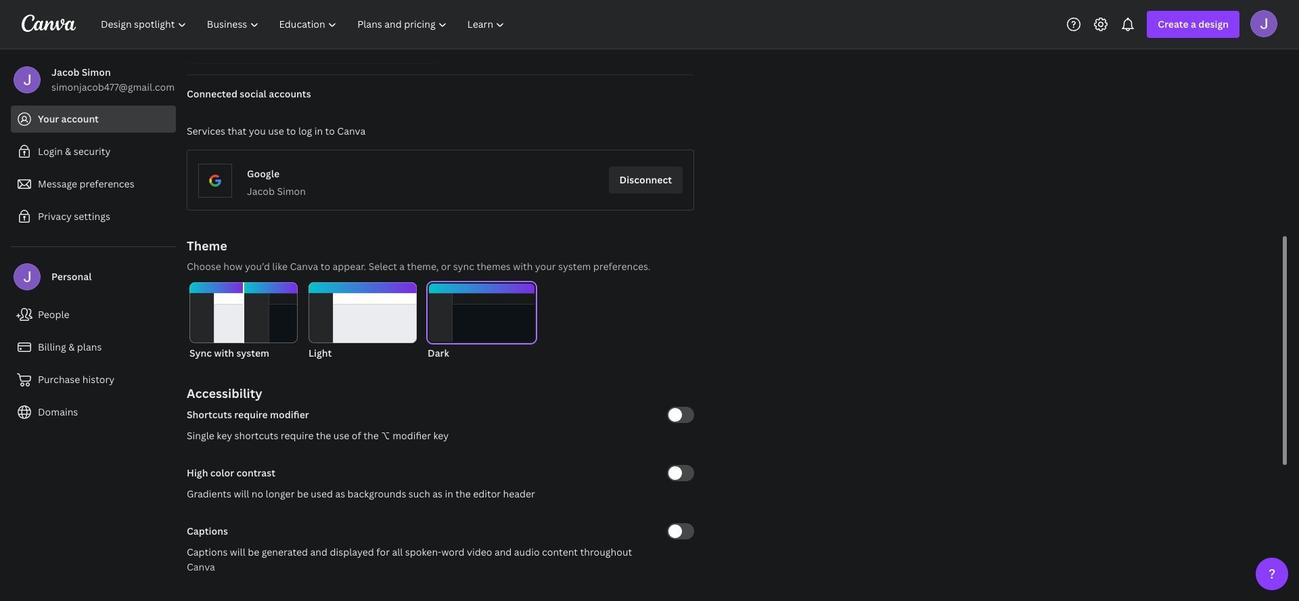 Task type: locate. For each thing, give the bounding box(es) containing it.
jacob simon image
[[1251, 10, 1278, 37]]

top level navigation element
[[92, 11, 517, 38]]

None button
[[190, 282, 298, 361], [309, 282, 417, 361], [428, 282, 536, 361], [190, 282, 298, 361], [309, 282, 417, 361], [428, 282, 536, 361]]



Task type: vqa. For each thing, say whether or not it's contained in the screenshot.
button
yes



